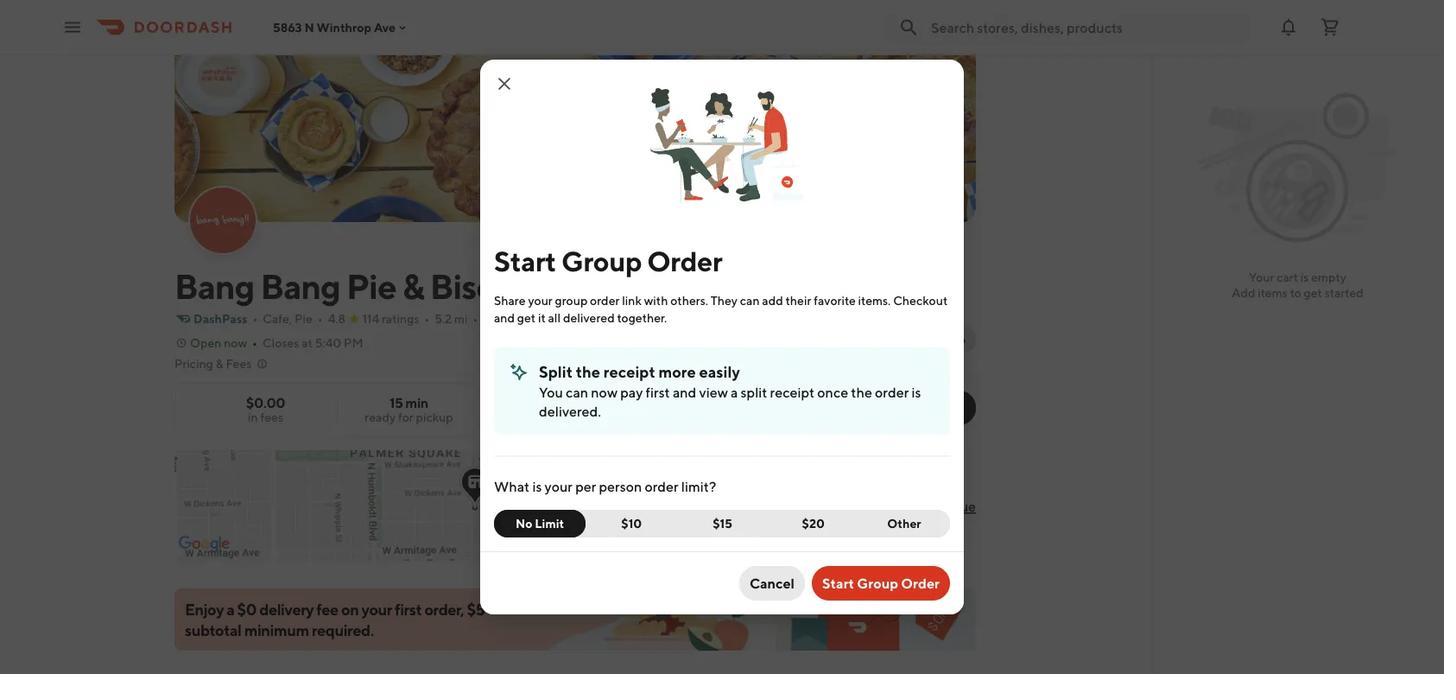 Task type: describe. For each thing, give the bounding box(es) containing it.
more info
[[911, 332, 966, 347]]

split
[[539, 362, 573, 381]]

28 min
[[807, 521, 844, 535]]

your
[[1250, 270, 1275, 284]]

$0
[[237, 600, 257, 618]]

open now
[[190, 336, 247, 350]]

• left 4.8
[[318, 312, 323, 326]]

2 bang from the left
[[261, 265, 340, 306]]

it
[[538, 311, 546, 325]]

pay
[[621, 384, 643, 401]]

pickup
[[416, 410, 453, 424]]

min for 28
[[824, 521, 844, 535]]

0 horizontal spatial the
[[576, 362, 601, 381]]

delivered.
[[539, 403, 601, 420]]

to
[[1291, 286, 1302, 300]]

with
[[644, 293, 668, 308]]

a inside split the receipt more easily you can now pay first and view a split receipt once the order is delivered.
[[731, 384, 738, 401]]

fees
[[226, 356, 252, 371]]

subtotal
[[185, 620, 242, 639]]

closes
[[263, 336, 299, 350]]

others.
[[671, 293, 709, 308]]

15 inside 15 min ready for pickup
[[390, 394, 403, 411]]

$20 button
[[768, 510, 860, 537]]

avenue
[[928, 498, 976, 515]]

114 ratings •
[[363, 312, 430, 326]]

split
[[741, 384, 768, 401]]

0 horizontal spatial now
[[224, 336, 247, 350]]

min for 15
[[406, 394, 429, 411]]

0 vertical spatial &
[[402, 265, 424, 306]]

no limit
[[516, 516, 564, 531]]

can inside share your group order link with others. they can add their favorite items. checkout and get it all delivered together.
[[740, 293, 760, 308]]

• closes at 5:40 pm
[[252, 336, 363, 350]]

5.2 mi • $$
[[435, 312, 498, 326]]

5863 n winthrop ave
[[273, 20, 396, 34]]

1 horizontal spatial receipt
[[770, 384, 815, 401]]

pricing
[[175, 356, 213, 371]]

delivery
[[259, 600, 314, 618]]

checkout
[[894, 293, 948, 308]]

114
[[363, 312, 379, 326]]

split the receipt more easily status
[[494, 347, 951, 435]]

once
[[818, 384, 849, 401]]

$0.00 in fees
[[246, 394, 285, 424]]

15 inside pickup 15 min
[[921, 409, 932, 421]]

other
[[888, 516, 922, 531]]

close start group order image
[[494, 73, 515, 94]]

now inside split the receipt more easily you can now pay first and view a split receipt once the order is delivered.
[[591, 384, 618, 401]]

share
[[494, 293, 526, 308]]

more info button
[[883, 326, 976, 353]]

no
[[516, 516, 533, 531]]

5863
[[273, 20, 302, 34]]

enjoy
[[185, 600, 224, 618]]

more
[[659, 362, 696, 381]]

easily
[[699, 362, 740, 381]]

$15
[[713, 516, 733, 531]]

1 vertical spatial group
[[712, 401, 748, 415]]

pm
[[344, 336, 363, 350]]

notification bell image
[[1279, 17, 1300, 38]]

items.
[[859, 293, 891, 308]]

save button
[[597, 391, 669, 425]]

pickup 15 min
[[916, 394, 956, 421]]

a inside enjoy a $0 delivery fee on your first order, $5 subtotal minimum required.
[[227, 600, 234, 618]]

1 vertical spatial your
[[545, 478, 573, 495]]

0 items, open order cart image
[[1320, 17, 1341, 38]]

delivered
[[563, 311, 615, 325]]

5:40
[[315, 336, 341, 350]]

per
[[576, 478, 597, 495]]

1 vertical spatial pie
[[295, 312, 313, 326]]

save
[[631, 401, 658, 415]]

cancel
[[750, 575, 795, 591]]

open
[[190, 336, 222, 350]]

you
[[539, 384, 563, 401]]

what is your per person order limit? option group
[[494, 510, 951, 537]]

person
[[599, 478, 642, 495]]

add
[[762, 293, 784, 308]]

delivery
[[829, 394, 876, 408]]

group of people ordering together image
[[637, 60, 808, 230]]

start group order inside button
[[823, 575, 940, 591]]

they
[[711, 293, 738, 308]]

$20
[[802, 516, 825, 531]]

get inside your cart is empty add items to get started
[[1304, 286, 1323, 300]]

none radio containing pickup
[[896, 391, 976, 425]]

your inside enjoy a $0 delivery fee on your first order, $5 subtotal minimum required.
[[362, 600, 392, 618]]

$0.00
[[246, 394, 285, 411]]

1 horizontal spatial order
[[645, 478, 679, 495]]

1 horizontal spatial order
[[750, 401, 784, 415]]

north
[[824, 498, 861, 515]]

more
[[911, 332, 941, 347]]

california
[[864, 498, 925, 515]]

limit
[[535, 516, 564, 531]]

No Limit button
[[494, 510, 586, 537]]

0 vertical spatial order
[[647, 245, 723, 277]]

mi
[[455, 312, 468, 326]]

info
[[943, 332, 966, 347]]

cancel button
[[740, 566, 805, 601]]

empty
[[1312, 270, 1347, 284]]

n
[[305, 20, 314, 34]]

ave
[[374, 20, 396, 34]]

is inside your cart is empty add items to get started
[[1301, 270, 1309, 284]]

min inside pickup 15 min
[[934, 409, 951, 421]]

what
[[494, 478, 530, 495]]

cart
[[1277, 270, 1299, 284]]

order inside share your group order link with others. they can add their favorite items. checkout and get it all delivered together.
[[590, 293, 620, 308]]

can inside split the receipt more easily you can now pay first and view a split receipt once the order is delivered.
[[566, 384, 589, 401]]



Task type: vqa. For each thing, say whether or not it's contained in the screenshot.
Previous button of carousel icon
no



Task type: locate. For each thing, give the bounding box(es) containing it.
your left per
[[545, 478, 573, 495]]

1 vertical spatial first
[[395, 600, 422, 618]]

min
[[406, 394, 429, 411], [934, 409, 951, 421], [824, 521, 844, 535]]

start group order button
[[812, 566, 951, 601]]

•
[[253, 312, 258, 326], [318, 312, 323, 326], [425, 312, 430, 326], [473, 312, 478, 326], [252, 336, 257, 350]]

the right split
[[576, 362, 601, 381]]

your up it
[[528, 293, 553, 308]]

is
[[1301, 270, 1309, 284], [912, 384, 921, 401], [533, 478, 542, 495]]

1 horizontal spatial is
[[912, 384, 921, 401]]

start group order down other button
[[823, 575, 940, 591]]

at
[[302, 336, 313, 350]]

cafe, pie
[[263, 312, 313, 326]]

0 vertical spatial and
[[494, 311, 515, 325]]

0 vertical spatial the
[[576, 362, 601, 381]]

1 vertical spatial is
[[912, 384, 921, 401]]

on
[[341, 600, 359, 618]]

0 horizontal spatial &
[[216, 356, 223, 371]]

& inside button
[[216, 356, 223, 371]]

receipt right split
[[770, 384, 815, 401]]

group
[[555, 293, 588, 308]]

is right what
[[533, 478, 542, 495]]

start inside button
[[823, 575, 855, 591]]

1 horizontal spatial bang
[[261, 265, 340, 306]]

& up the ratings
[[402, 265, 424, 306]]

group order
[[712, 401, 784, 415]]

0 horizontal spatial and
[[494, 311, 515, 325]]

1 horizontal spatial can
[[740, 293, 760, 308]]

required.
[[312, 620, 374, 639]]

28
[[807, 521, 821, 535]]

and down "share"
[[494, 311, 515, 325]]

favorite
[[814, 293, 856, 308]]

and down more
[[673, 384, 697, 401]]

1 horizontal spatial and
[[673, 384, 697, 401]]

pie
[[347, 265, 396, 306], [295, 312, 313, 326]]

get left it
[[517, 311, 536, 325]]

0 horizontal spatial start
[[494, 245, 556, 277]]

view
[[700, 384, 728, 401]]

bang bang pie & biscuits
[[175, 265, 550, 306]]

dashpass •
[[194, 312, 258, 326]]

1 vertical spatial order
[[750, 401, 784, 415]]

map region
[[117, 297, 780, 674]]

0 horizontal spatial min
[[406, 394, 429, 411]]

1 horizontal spatial the
[[851, 384, 873, 401]]

add
[[1232, 286, 1256, 300]]

0 horizontal spatial group
[[562, 245, 642, 277]]

items
[[1258, 286, 1288, 300]]

first right 'pay'
[[646, 384, 670, 401]]

Other button
[[859, 510, 951, 537]]

now left 'pay'
[[591, 384, 618, 401]]

1 horizontal spatial &
[[402, 265, 424, 306]]

start down 28 min
[[823, 575, 855, 591]]

get inside share your group order link with others. they can add their favorite items. checkout and get it all delivered together.
[[517, 311, 536, 325]]

1 horizontal spatial a
[[731, 384, 738, 401]]

0 vertical spatial start group order
[[494, 245, 723, 277]]

powered by google image
[[179, 536, 230, 553]]

1 horizontal spatial pie
[[347, 265, 396, 306]]

1 vertical spatial receipt
[[770, 384, 815, 401]]

together.
[[617, 311, 667, 325]]

winthrop
[[317, 20, 372, 34]]

$10 button
[[576, 510, 678, 537]]

a left $0
[[227, 600, 234, 618]]

your
[[528, 293, 553, 308], [545, 478, 573, 495], [362, 600, 392, 618]]

1 horizontal spatial first
[[646, 384, 670, 401]]

2 horizontal spatial group
[[857, 575, 899, 591]]

start
[[494, 245, 556, 277], [823, 575, 855, 591]]

1 vertical spatial &
[[216, 356, 223, 371]]

15 min ready for pickup
[[365, 394, 453, 424]]

start group order up link at the left top
[[494, 245, 723, 277]]

1 vertical spatial the
[[851, 384, 873, 401]]

group order button
[[683, 391, 795, 425]]

biscuits
[[430, 265, 550, 306]]

their
[[786, 293, 812, 308]]

the right the 'once'
[[851, 384, 873, 401]]

get right to
[[1304, 286, 1323, 300]]

2051
[[790, 498, 821, 515]]

0 vertical spatial receipt
[[604, 362, 656, 381]]

1 horizontal spatial 15
[[921, 409, 932, 421]]

0 vertical spatial group
[[562, 245, 642, 277]]

min inside 15 min ready for pickup
[[406, 394, 429, 411]]

0 horizontal spatial 15
[[390, 394, 403, 411]]

5.2
[[435, 312, 452, 326]]

link
[[622, 293, 642, 308]]

Delivery radio
[[808, 391, 907, 425]]

2 vertical spatial order
[[902, 575, 940, 591]]

order,
[[425, 600, 464, 618]]

min right ready
[[406, 394, 429, 411]]

order methods option group
[[808, 391, 976, 425]]

• left "cafe,"
[[253, 312, 258, 326]]

1 vertical spatial now
[[591, 384, 618, 401]]

pie up 114
[[347, 265, 396, 306]]

1 horizontal spatial now
[[591, 384, 618, 401]]

0 vertical spatial first
[[646, 384, 670, 401]]

4.8
[[328, 312, 346, 326]]

limit?
[[682, 478, 717, 495]]

bang up dashpass
[[175, 265, 254, 306]]

• left closes
[[252, 336, 257, 350]]

1 horizontal spatial start
[[823, 575, 855, 591]]

0 horizontal spatial bang
[[175, 265, 254, 306]]

1 horizontal spatial min
[[824, 521, 844, 535]]

for
[[398, 410, 414, 424]]

start group order dialog
[[480, 60, 964, 614]]

0 vertical spatial can
[[740, 293, 760, 308]]

& left fees
[[216, 356, 223, 371]]

0 horizontal spatial order
[[647, 245, 723, 277]]

order left pickup
[[875, 384, 909, 401]]

2 horizontal spatial min
[[934, 409, 951, 421]]

1 vertical spatial get
[[517, 311, 536, 325]]

what is your per person order limit?
[[494, 478, 717, 495]]

0 horizontal spatial order
[[590, 293, 620, 308]]

2 vertical spatial order
[[645, 478, 679, 495]]

1 vertical spatial start
[[823, 575, 855, 591]]

$10
[[622, 516, 642, 531]]

open menu image
[[62, 17, 83, 38]]

first inside split the receipt more easily you can now pay first and view a split receipt once the order is delivered.
[[646, 384, 670, 401]]

0 vertical spatial your
[[528, 293, 553, 308]]

1 vertical spatial and
[[673, 384, 697, 401]]

$$
[[483, 312, 498, 326]]

order
[[647, 245, 723, 277], [750, 401, 784, 415], [902, 575, 940, 591]]

1 vertical spatial can
[[566, 384, 589, 401]]

min down pickup
[[934, 409, 951, 421]]

pricing & fees
[[175, 356, 252, 371]]

bang bang pie & biscuits image
[[175, 6, 976, 222], [190, 188, 256, 253]]

share your group order link with others. they can add their favorite items. checkout and get it all delivered together.
[[494, 293, 948, 325]]

0 vertical spatial start
[[494, 245, 556, 277]]

0 vertical spatial a
[[731, 384, 738, 401]]

0 horizontal spatial get
[[517, 311, 536, 325]]

bang
[[175, 265, 254, 306], [261, 265, 340, 306]]

0 horizontal spatial pie
[[295, 312, 313, 326]]

2 horizontal spatial is
[[1301, 270, 1309, 284]]

2 horizontal spatial order
[[902, 575, 940, 591]]

0 horizontal spatial first
[[395, 600, 422, 618]]

group
[[562, 245, 642, 277], [712, 401, 748, 415], [857, 575, 899, 591]]

and inside share your group order link with others. they can add their favorite items. checkout and get it all delivered together.
[[494, 311, 515, 325]]

now up fees
[[224, 336, 247, 350]]

your inside share your group order link with others. they can add their favorite items. checkout and get it all delivered together.
[[528, 293, 553, 308]]

can up the delivered.
[[566, 384, 589, 401]]

receipt up 'pay'
[[604, 362, 656, 381]]

2 vertical spatial is
[[533, 478, 542, 495]]

ready
[[365, 410, 396, 424]]

split the receipt more easily you can now pay first and view a split receipt once the order is delivered.
[[539, 362, 921, 420]]

• right mi
[[473, 312, 478, 326]]

order up delivered
[[590, 293, 620, 308]]

2 vertical spatial group
[[857, 575, 899, 591]]

in
[[248, 410, 258, 424]]

2 horizontal spatial order
[[875, 384, 909, 401]]

1 horizontal spatial start group order
[[823, 575, 940, 591]]

1 horizontal spatial group
[[712, 401, 748, 415]]

15 left pickup
[[390, 394, 403, 411]]

None radio
[[896, 391, 976, 425]]

$15 button
[[677, 510, 769, 537]]

1 horizontal spatial get
[[1304, 286, 1323, 300]]

is inside split the receipt more easily you can now pay first and view a split receipt once the order is delivered.
[[912, 384, 921, 401]]

pricing & fees button
[[175, 355, 269, 372]]

0 vertical spatial is
[[1301, 270, 1309, 284]]

all
[[548, 311, 561, 325]]

0 horizontal spatial a
[[227, 600, 234, 618]]

start up "share"
[[494, 245, 556, 277]]

0 vertical spatial order
[[590, 293, 620, 308]]

1 vertical spatial a
[[227, 600, 234, 618]]

2051 north california avenue
[[790, 498, 976, 515]]

1 vertical spatial start group order
[[823, 575, 940, 591]]

2051 north california avenue link
[[790, 498, 976, 515]]

minimum
[[244, 620, 309, 639]]

your cart is empty add items to get started
[[1232, 270, 1364, 300]]

a
[[731, 384, 738, 401], [227, 600, 234, 618]]

0 vertical spatial now
[[224, 336, 247, 350]]

5863 n winthrop ave button
[[273, 20, 410, 34]]

0 vertical spatial get
[[1304, 286, 1323, 300]]

can left add
[[740, 293, 760, 308]]

and inside split the receipt more easily you can now pay first and view a split receipt once the order is delivered.
[[673, 384, 697, 401]]

• left 5.2
[[425, 312, 430, 326]]

0 horizontal spatial is
[[533, 478, 542, 495]]

2 vertical spatial your
[[362, 600, 392, 618]]

0 horizontal spatial can
[[566, 384, 589, 401]]

order left limit?
[[645, 478, 679, 495]]

1 vertical spatial order
[[875, 384, 909, 401]]

cafe,
[[263, 312, 292, 326]]

bang up cafe, pie
[[261, 265, 340, 306]]

pie up at
[[295, 312, 313, 326]]

min right 28
[[824, 521, 844, 535]]

15 down pickup
[[921, 409, 932, 421]]

receipt
[[604, 362, 656, 381], [770, 384, 815, 401]]

0 horizontal spatial receipt
[[604, 362, 656, 381]]

dashpass
[[194, 312, 247, 326]]

fees
[[260, 410, 283, 424]]

is down more
[[912, 384, 921, 401]]

fee
[[317, 600, 339, 618]]

first left order,
[[395, 600, 422, 618]]

start group order
[[494, 245, 723, 277], [823, 575, 940, 591]]

first inside enjoy a $0 delivery fee on your first order, $5 subtotal minimum required.
[[395, 600, 422, 618]]

0 horizontal spatial start group order
[[494, 245, 723, 277]]

your right on
[[362, 600, 392, 618]]

is right cart
[[1301, 270, 1309, 284]]

order inside split the receipt more easily you can now pay first and view a split receipt once the order is delivered.
[[875, 384, 909, 401]]

a left split
[[731, 384, 738, 401]]

pickup
[[916, 394, 956, 408]]

0 vertical spatial pie
[[347, 265, 396, 306]]

1 bang from the left
[[175, 265, 254, 306]]



